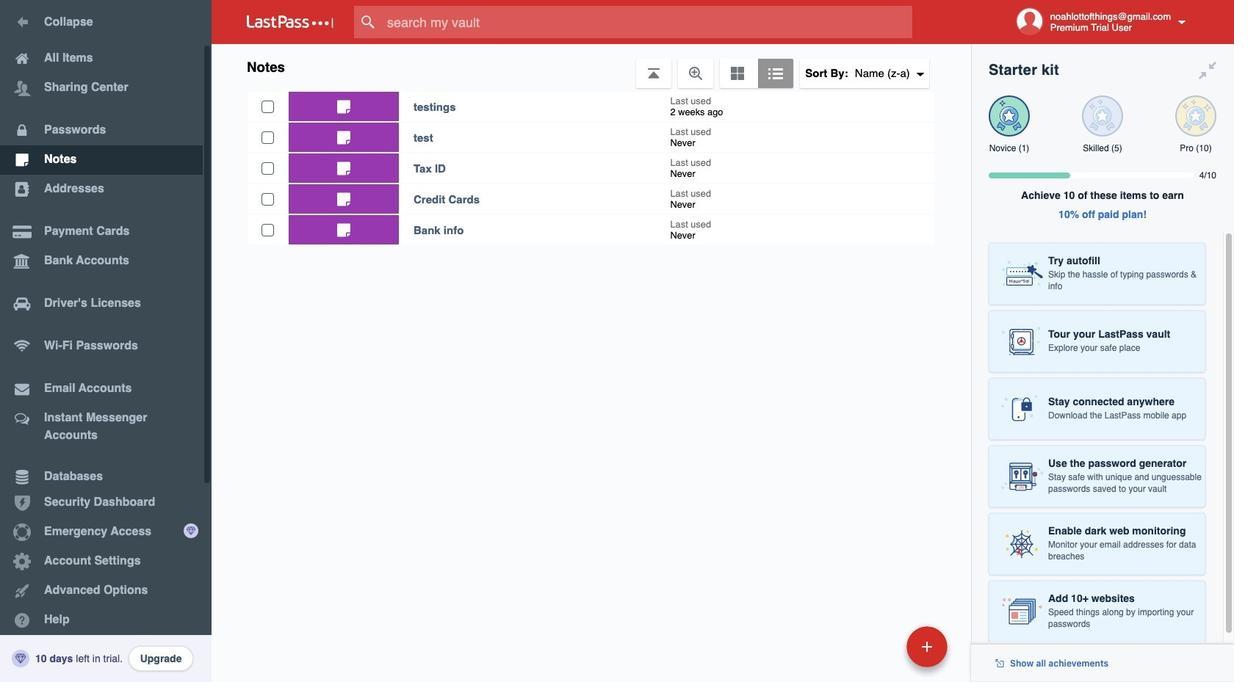 Task type: describe. For each thing, give the bounding box(es) containing it.
Search search field
[[354, 6, 941, 38]]

lastpass image
[[247, 15, 334, 29]]



Task type: locate. For each thing, give the bounding box(es) containing it.
main navigation navigation
[[0, 0, 212, 683]]

search my vault text field
[[354, 6, 941, 38]]

new item element
[[806, 626, 953, 668]]

vault options navigation
[[212, 44, 971, 88]]

new item navigation
[[806, 622, 957, 683]]



